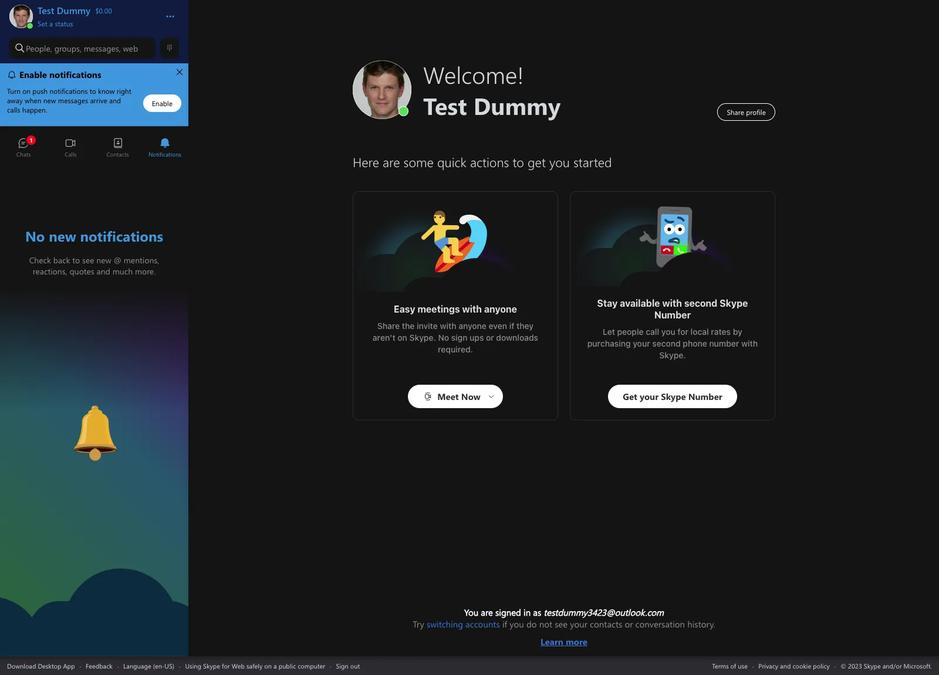 Task type: describe. For each thing, give the bounding box(es) containing it.
people
[[617, 327, 644, 337]]

they
[[517, 321, 534, 331]]

conversation
[[635, 619, 685, 630]]

bell
[[59, 401, 74, 413]]

set a status button
[[38, 16, 154, 28]]

local
[[691, 327, 709, 337]]

us)
[[165, 662, 174, 671]]

with inside 'let people call you for local rates by purchasing your second phone number with skype.'
[[741, 339, 758, 349]]

web
[[232, 662, 245, 671]]

computer
[[298, 662, 325, 671]]

sign
[[451, 333, 468, 343]]

(en-
[[153, 662, 165, 671]]

using skype for web safely on a public computer
[[185, 662, 325, 671]]

1 vertical spatial a
[[274, 662, 277, 671]]

easy meetings with anyone
[[394, 304, 517, 315]]

if inside try switching accounts if you do not see your contacts or conversation history. learn more
[[502, 619, 507, 630]]

your inside try switching accounts if you do not see your contacts or conversation history. learn more
[[570, 619, 588, 630]]

learn more link
[[413, 630, 715, 648]]

you inside try switching accounts if you do not see your contacts or conversation history. learn more
[[510, 619, 524, 630]]

whosthis
[[637, 204, 674, 216]]

for inside 'let people call you for local rates by purchasing your second phone number with skype.'
[[678, 327, 689, 337]]

groups,
[[54, 43, 82, 54]]

the
[[402, 321, 415, 331]]

app
[[63, 662, 75, 671]]

status
[[55, 19, 73, 28]]

public
[[279, 662, 296, 671]]

stay
[[597, 298, 618, 309]]

language (en-us)
[[123, 662, 174, 671]]

as
[[533, 607, 541, 619]]

skype. inside the "share the invite with anyone even if they aren't on skype. no sign ups or downloads required."
[[409, 333, 436, 343]]

people, groups, messages, web
[[26, 43, 138, 54]]

share the invite with anyone even if they aren't on skype. no sign ups or downloads required.
[[373, 321, 540, 355]]

of
[[731, 662, 736, 671]]

and
[[780, 662, 791, 671]]

number
[[709, 339, 739, 349]]

even
[[489, 321, 507, 331]]

language
[[123, 662, 151, 671]]

meetings
[[418, 304, 460, 315]]

contacts
[[590, 619, 622, 630]]

you inside 'let people call you for local rates by purchasing your second phone number with skype.'
[[661, 327, 675, 337]]

language (en-us) link
[[123, 662, 174, 671]]

mansurfer
[[420, 210, 462, 222]]

purchasing
[[587, 339, 631, 349]]

0 vertical spatial anyone
[[484, 304, 517, 315]]

using
[[185, 662, 201, 671]]

0 horizontal spatial on
[[264, 662, 272, 671]]

history.
[[687, 619, 715, 630]]

a inside button
[[49, 19, 53, 28]]

out
[[350, 662, 360, 671]]

phone
[[683, 339, 707, 349]]

second inside 'let people call you for local rates by purchasing your second phone number with skype.'
[[652, 339, 681, 349]]

cookie
[[793, 662, 811, 671]]

privacy
[[759, 662, 778, 671]]

required.
[[438, 345, 473, 355]]

with inside the "share the invite with anyone even if they aren't on skype. no sign ups or downloads required."
[[440, 321, 456, 331]]

accounts
[[466, 619, 500, 630]]

messages,
[[84, 43, 121, 54]]

you are signed in as
[[464, 607, 544, 619]]

with inside stay available with second skype number
[[662, 298, 682, 309]]

download desktop app link
[[7, 662, 75, 671]]

safely
[[246, 662, 263, 671]]

1 vertical spatial for
[[222, 662, 230, 671]]

terms
[[712, 662, 729, 671]]

let
[[603, 327, 615, 337]]

downloads
[[496, 333, 538, 343]]

or inside try switching accounts if you do not see your contacts or conversation history. learn more
[[625, 619, 633, 630]]



Task type: locate. For each thing, give the bounding box(es) containing it.
anyone inside the "share the invite with anyone even if they aren't on skype. no sign ups or downloads required."
[[459, 321, 487, 331]]

download
[[7, 662, 36, 671]]

1 vertical spatial you
[[510, 619, 524, 630]]

stay available with second skype number
[[597, 298, 750, 320]]

or inside the "share the invite with anyone even if they aren't on skype. no sign ups or downloads required."
[[486, 333, 494, 343]]

for
[[678, 327, 689, 337], [222, 662, 230, 671]]

if up downloads
[[509, 321, 514, 331]]

your inside 'let people call you for local rates by purchasing your second phone number with skype.'
[[633, 339, 650, 349]]

1 vertical spatial anyone
[[459, 321, 487, 331]]

1 horizontal spatial on
[[398, 333, 407, 343]]

if right are
[[502, 619, 507, 630]]

you left do
[[510, 619, 524, 630]]

for left web
[[222, 662, 230, 671]]

in
[[524, 607, 531, 619]]

0 vertical spatial or
[[486, 333, 494, 343]]

1 horizontal spatial or
[[625, 619, 633, 630]]

sign
[[336, 662, 349, 671]]

1 vertical spatial your
[[570, 619, 588, 630]]

0 vertical spatial on
[[398, 333, 407, 343]]

second up "local"
[[684, 298, 717, 309]]

see
[[555, 619, 568, 630]]

skype. down phone
[[659, 350, 686, 360]]

0 vertical spatial skype.
[[409, 333, 436, 343]]

1 horizontal spatial you
[[661, 327, 675, 337]]

are
[[481, 607, 493, 619]]

your right see
[[570, 619, 588, 630]]

call
[[646, 327, 659, 337]]

number
[[654, 310, 691, 320]]

feedback link
[[86, 662, 113, 671]]

your
[[633, 339, 650, 349], [570, 619, 588, 630]]

0 horizontal spatial if
[[502, 619, 507, 630]]

0 vertical spatial for
[[678, 327, 689, 337]]

with up the number
[[662, 298, 682, 309]]

on down the
[[398, 333, 407, 343]]

try switching accounts if you do not see your contacts or conversation history. learn more
[[413, 619, 715, 648]]

1 vertical spatial if
[[502, 619, 507, 630]]

switching
[[427, 619, 463, 630]]

anyone
[[484, 304, 517, 315], [459, 321, 487, 331]]

0 horizontal spatial skype
[[203, 662, 220, 671]]

0 horizontal spatial for
[[222, 662, 230, 671]]

not
[[539, 619, 552, 630]]

1 horizontal spatial for
[[678, 327, 689, 337]]

if inside the "share the invite with anyone even if they aren't on skype. no sign ups or downloads required."
[[509, 321, 514, 331]]

1 horizontal spatial second
[[684, 298, 717, 309]]

people,
[[26, 43, 52, 54]]

signed
[[495, 607, 521, 619]]

you
[[464, 607, 479, 619]]

1 vertical spatial on
[[264, 662, 272, 671]]

1 horizontal spatial a
[[274, 662, 277, 671]]

on
[[398, 333, 407, 343], [264, 662, 272, 671]]

use
[[738, 662, 748, 671]]

sign out link
[[336, 662, 360, 671]]

more
[[566, 636, 588, 648]]

with
[[662, 298, 682, 309], [462, 304, 482, 315], [440, 321, 456, 331], [741, 339, 758, 349]]

a left public
[[274, 662, 277, 671]]

switching accounts link
[[427, 619, 500, 630]]

0 vertical spatial you
[[661, 327, 675, 337]]

terms of use link
[[712, 662, 748, 671]]

people, groups, messages, web button
[[9, 38, 156, 59]]

feedback
[[86, 662, 113, 671]]

0 vertical spatial your
[[633, 339, 650, 349]]

set a status
[[38, 19, 73, 28]]

skype up by
[[720, 298, 748, 309]]

tab list
[[0, 133, 188, 165]]

0 vertical spatial skype
[[720, 298, 748, 309]]

set
[[38, 19, 47, 28]]

second down call
[[652, 339, 681, 349]]

second inside stay available with second skype number
[[684, 298, 717, 309]]

using skype for web safely on a public computer link
[[185, 662, 325, 671]]

with down by
[[741, 339, 758, 349]]

0 horizontal spatial a
[[49, 19, 53, 28]]

0 horizontal spatial second
[[652, 339, 681, 349]]

learn
[[541, 636, 563, 648]]

do
[[526, 619, 537, 630]]

rates
[[711, 327, 731, 337]]

or
[[486, 333, 494, 343], [625, 619, 633, 630]]

1 vertical spatial or
[[625, 619, 633, 630]]

skype. down invite
[[409, 333, 436, 343]]

try
[[413, 619, 424, 630]]

you
[[661, 327, 675, 337], [510, 619, 524, 630]]

with up ups on the right of the page
[[462, 304, 482, 315]]

with up the 'no'
[[440, 321, 456, 331]]

skype. inside 'let people call you for local rates by purchasing your second phone number with skype.'
[[659, 350, 686, 360]]

a
[[49, 19, 53, 28], [274, 662, 277, 671]]

1 vertical spatial skype
[[203, 662, 220, 671]]

terms of use
[[712, 662, 748, 671]]

you right call
[[661, 327, 675, 337]]

skype
[[720, 298, 748, 309], [203, 662, 220, 671]]

on inside the "share the invite with anyone even if they aren't on skype. no sign ups or downloads required."
[[398, 333, 407, 343]]

1 horizontal spatial if
[[509, 321, 514, 331]]

your down call
[[633, 339, 650, 349]]

aren't
[[373, 333, 395, 343]]

a right set
[[49, 19, 53, 28]]

download desktop app
[[7, 662, 75, 671]]

easy
[[394, 304, 415, 315]]

available
[[620, 298, 660, 309]]

skype inside stay available with second skype number
[[720, 298, 748, 309]]

invite
[[417, 321, 438, 331]]

anyone up ups on the right of the page
[[459, 321, 487, 331]]

let people call you for local rates by purchasing your second phone number with skype.
[[587, 327, 760, 360]]

desktop
[[38, 662, 61, 671]]

0 horizontal spatial you
[[510, 619, 524, 630]]

on right 'safely'
[[264, 662, 272, 671]]

if
[[509, 321, 514, 331], [502, 619, 507, 630]]

sign out
[[336, 662, 360, 671]]

policy
[[813, 662, 830, 671]]

1 vertical spatial second
[[652, 339, 681, 349]]

1 vertical spatial skype.
[[659, 350, 686, 360]]

1 horizontal spatial skype
[[720, 298, 748, 309]]

anyone up even
[[484, 304, 517, 315]]

privacy and cookie policy link
[[759, 662, 830, 671]]

0 horizontal spatial your
[[570, 619, 588, 630]]

0 horizontal spatial skype.
[[409, 333, 436, 343]]

1 horizontal spatial your
[[633, 339, 650, 349]]

for left "local"
[[678, 327, 689, 337]]

no
[[438, 333, 449, 343]]

or right ups on the right of the page
[[486, 333, 494, 343]]

0 vertical spatial if
[[509, 321, 514, 331]]

privacy and cookie policy
[[759, 662, 830, 671]]

web
[[123, 43, 138, 54]]

share
[[377, 321, 400, 331]]

or right contacts
[[625, 619, 633, 630]]

0 vertical spatial a
[[49, 19, 53, 28]]

ups
[[470, 333, 484, 343]]

skype.
[[409, 333, 436, 343], [659, 350, 686, 360]]

0 horizontal spatial or
[[486, 333, 494, 343]]

0 vertical spatial second
[[684, 298, 717, 309]]

by
[[733, 327, 742, 337]]

1 horizontal spatial skype.
[[659, 350, 686, 360]]

skype right using
[[203, 662, 220, 671]]



Task type: vqa. For each thing, say whether or not it's contained in the screenshot.
"whosthis"
yes



